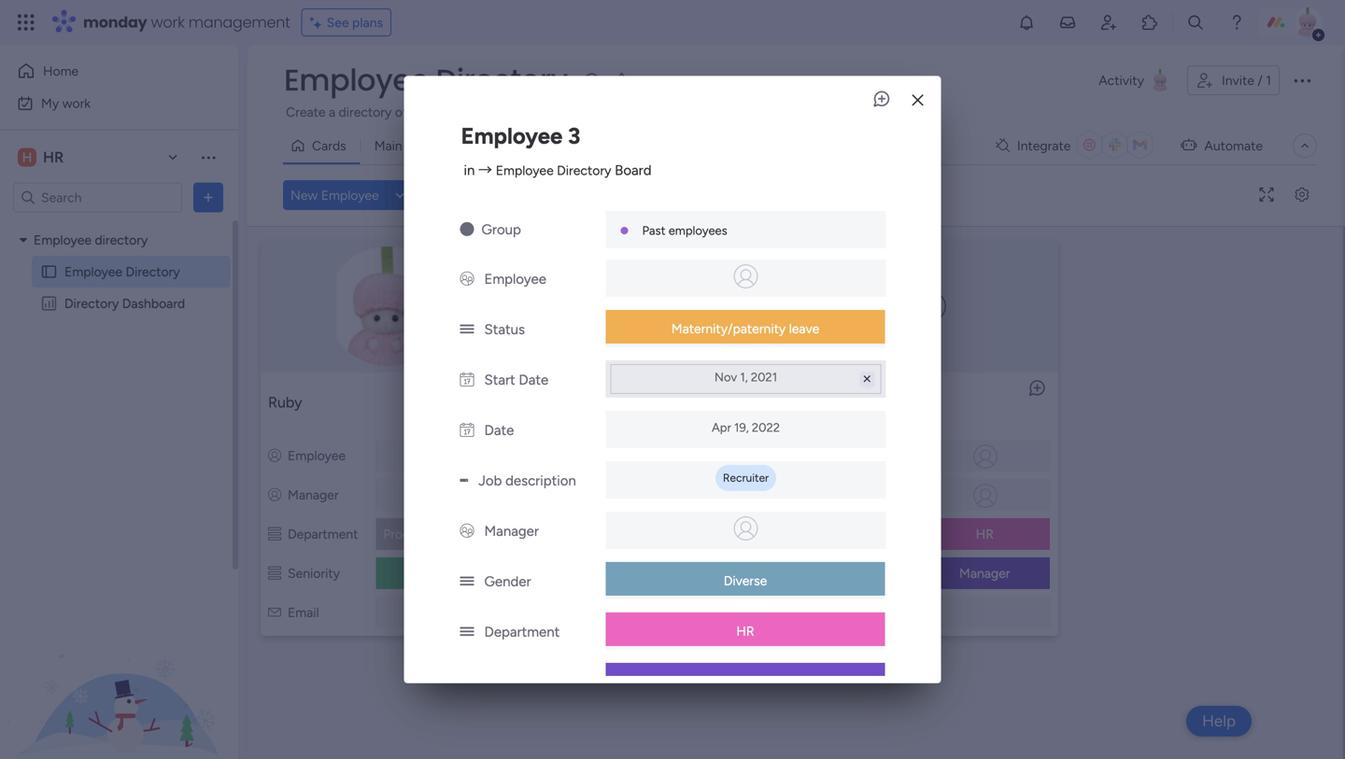 Task type: locate. For each thing, give the bounding box(es) containing it.
invite members image
[[1099, 13, 1118, 32]]

apr 19, 2022
[[712, 420, 780, 435]]

1 horizontal spatial email
[[445, 606, 474, 621]]

0 vertical spatial 3
[[568, 122, 580, 149]]

past employees
[[642, 223, 727, 238]]

0 horizontal spatial employee directory
[[64, 264, 180, 280]]

close image
[[912, 93, 923, 107]]

dapulse integrations image
[[996, 139, 1010, 153]]

each
[[579, 104, 608, 120]]

start date
[[484, 372, 548, 388]]

0 vertical spatial date
[[519, 372, 548, 388]]

employee 3
[[461, 122, 580, 149], [812, 394, 890, 411]]

see plans
[[327, 14, 383, 30]]

directory dashboard
[[64, 296, 185, 312]]

mid-level
[[686, 566, 740, 581]]

hr inside employee 3 dialog
[[736, 623, 754, 639]]

0 horizontal spatial email
[[288, 605, 319, 621]]

0 horizontal spatial v2 email column image
[[268, 605, 281, 621]]

0 horizontal spatial see
[[327, 14, 349, 30]]

date right start
[[519, 372, 548, 388]]

1 v2 status outline image from the top
[[268, 526, 281, 542]]

1,
[[740, 370, 748, 385]]

directory left board
[[557, 162, 611, 178]]

manager
[[288, 487, 339, 503], [560, 487, 611, 503], [832, 487, 883, 503], [484, 523, 539, 540], [959, 566, 1010, 581], [720, 674, 771, 690]]

v2 multiple person column image
[[460, 271, 474, 288]]

1 inside invite / 1 button
[[1266, 72, 1271, 88]]

v2 status image left gender
[[460, 573, 474, 590]]

0 vertical spatial directory
[[339, 104, 392, 120]]

list box containing employee directory
[[0, 220, 238, 572]]

v2 status image left status
[[460, 321, 474, 338]]

directory up dashboard
[[126, 264, 180, 280]]

monday
[[83, 12, 147, 33]]

directory
[[339, 104, 392, 120], [95, 232, 148, 248]]

work right monday
[[151, 12, 185, 33]]

work inside button
[[62, 95, 91, 111]]

2 vertical spatial hr
[[736, 623, 754, 639]]

1 vertical spatial v2 status image
[[460, 573, 474, 590]]

table
[[406, 138, 436, 154]]

v2 status image
[[460, 624, 474, 641], [460, 674, 474, 691]]

dapulse person column image
[[268, 448, 281, 464], [812, 448, 825, 464], [540, 487, 553, 503]]

work for monday
[[151, 12, 185, 33]]

1 horizontal spatial hr
[[736, 623, 754, 639]]

help
[[1202, 712, 1236, 731]]

v2 email column image
[[268, 605, 281, 621], [812, 605, 825, 621]]

dapulse date column image
[[460, 422, 474, 439]]

2 dapulse person column image from the left
[[812, 487, 825, 503]]

0 horizontal spatial hr
[[43, 149, 64, 166]]

1 horizontal spatial work
[[151, 12, 185, 33]]

2 v2 status outline image from the top
[[268, 566, 281, 581]]

employee directory up current
[[284, 59, 568, 101]]

2 horizontal spatial dapulse person column image
[[812, 448, 825, 464]]

2022
[[752, 420, 780, 435]]

email
[[288, 605, 319, 621], [832, 605, 863, 621], [445, 606, 474, 621]]

workspace selection element
[[18, 146, 67, 169]]

2 v2 email column image from the left
[[812, 605, 825, 621]]

1 vertical spatial date
[[484, 422, 514, 439]]

see left the more
[[852, 103, 874, 119]]

hr inside workspace selection element
[[43, 149, 64, 166]]

0 vertical spatial 1
[[1266, 72, 1271, 88]]

1 horizontal spatial 3
[[882, 394, 890, 411]]

2 horizontal spatial email
[[832, 605, 863, 621]]

process
[[836, 104, 883, 120]]

1 horizontal spatial v2 email column image
[[812, 605, 825, 621]]

seniority for v2 status outline icon corresponding to seniority
[[288, 566, 340, 581]]

seniority
[[288, 566, 340, 581], [560, 566, 612, 581], [832, 566, 884, 581], [484, 674, 540, 691]]

card cover image image
[[273, 247, 501, 366], [545, 247, 773, 366], [916, 291, 946, 321]]

0 vertical spatial v2 status image
[[460, 624, 474, 641]]

1 vertical spatial v2 status outline image
[[268, 566, 281, 581]]

department
[[288, 526, 358, 542], [560, 526, 630, 542], [832, 526, 902, 542], [484, 624, 560, 641]]

0 vertical spatial hr
[[43, 149, 64, 166]]

0 horizontal spatial dapulse person column image
[[268, 487, 281, 503]]

employees
[[668, 223, 727, 238]]

employee inside button
[[321, 187, 379, 203]]

main table button
[[360, 131, 450, 161]]

nov
[[714, 370, 737, 385]]

dapulse person column image
[[268, 487, 281, 503], [812, 487, 825, 503]]

v2 status image for status
[[460, 321, 474, 338]]

1 horizontal spatial employee directory
[[284, 59, 568, 101]]

option
[[0, 223, 238, 227]]

new
[[290, 187, 318, 203]]

junececi7@gmail.com link
[[655, 606, 783, 621]]

automation
[[1188, 104, 1255, 120]]

employee 3 inside dialog
[[461, 122, 580, 149]]

1 vertical spatial see
[[852, 103, 874, 119]]

moved
[[1010, 104, 1050, 120]]

2021
[[751, 370, 777, 385]]

1 vertical spatial employee 3
[[812, 394, 890, 411]]

v2 status image
[[460, 321, 474, 338], [460, 573, 474, 590]]

create a directory of current and past employees. each applicant hired during the recruitment process can automatically be moved to this board using the automation center.
[[286, 104, 1299, 120]]

work
[[151, 12, 185, 33], [62, 95, 91, 111]]

dapulse person column image for employee 3
[[812, 487, 825, 503]]

1 horizontal spatial 1
[[1266, 72, 1271, 88]]

2 the from the left
[[1165, 104, 1185, 120]]

show board description image
[[581, 71, 603, 90]]

employee 3 down 'employees.'
[[461, 122, 580, 149]]

seniority for seniority's v2 status icon
[[484, 674, 540, 691]]

ruby anderson image
[[1293, 7, 1323, 37]]

apps image
[[1140, 13, 1159, 32]]

0 vertical spatial work
[[151, 12, 185, 33]]

directory right the public dashboard image
[[64, 296, 119, 312]]

autopilot image
[[1181, 133, 1197, 157]]

0 horizontal spatial 1
[[610, 394, 616, 411]]

0 vertical spatial employee 3
[[461, 122, 580, 149]]

dapulse person column image down ruby
[[268, 487, 281, 503]]

see for see plans
[[327, 14, 349, 30]]

dapulse person column image up v2 status outline image
[[812, 487, 825, 503]]

directory right the a
[[339, 104, 392, 120]]

ruby
[[268, 394, 302, 411]]

dashboard
[[122, 296, 185, 312]]

employee directory
[[284, 59, 568, 101], [64, 264, 180, 280]]

1 vertical spatial 3
[[882, 394, 890, 411]]

date right dapulse date column icon
[[484, 422, 514, 439]]

see plans button
[[301, 8, 391, 36]]

maternity/paternity
[[671, 321, 786, 337]]

activity button
[[1091, 65, 1180, 95]]

1 v2 status image from the top
[[460, 624, 474, 641]]

recruitment
[[764, 104, 833, 120]]

2 v2 status image from the top
[[460, 674, 474, 691]]

1 vertical spatial v2 status image
[[460, 674, 474, 691]]

card cover image image for employee 1
[[545, 247, 773, 366]]

1 vertical spatial employee directory
[[64, 264, 180, 280]]

diverse
[[724, 573, 767, 589]]

directory down search in workspace field
[[95, 232, 148, 248]]

production
[[383, 526, 448, 542]]

0 vertical spatial see
[[327, 14, 349, 30]]

1 v2 email column image from the left
[[268, 605, 281, 621]]

1 v2 status image from the top
[[460, 321, 474, 338]]

0 horizontal spatial 3
[[568, 122, 580, 149]]

1 horizontal spatial dapulse person column image
[[812, 487, 825, 503]]

production management
[[383, 526, 528, 542]]

1 horizontal spatial employee 3
[[812, 394, 890, 411]]

dapulse person column image for ruby
[[268, 448, 281, 464]]

seniority inside employee 3 dialog
[[484, 674, 540, 691]]

v2 status outline image
[[812, 566, 825, 581]]

0 horizontal spatial the
[[742, 104, 761, 120]]

recruiter
[[723, 471, 769, 485]]

job
[[478, 472, 502, 489]]

management
[[188, 12, 290, 33]]

employee directory link
[[496, 162, 611, 178]]

using
[[1131, 104, 1162, 120]]

1 vertical spatial work
[[62, 95, 91, 111]]

v2 status outline image for department
[[268, 526, 281, 542]]

v2 status outline image
[[268, 526, 281, 542], [268, 566, 281, 581]]

0 horizontal spatial work
[[62, 95, 91, 111]]

nov 1, 2021
[[714, 370, 777, 385]]

automate
[[1204, 138, 1263, 154]]

inbox image
[[1058, 13, 1077, 32]]

1 horizontal spatial see
[[852, 103, 874, 119]]

work right my
[[62, 95, 91, 111]]

description
[[505, 472, 576, 489]]

0 vertical spatial employee directory
[[284, 59, 568, 101]]

19,
[[734, 420, 749, 435]]

see left plans at the top left
[[327, 14, 349, 30]]

the
[[742, 104, 761, 120], [1165, 104, 1185, 120]]

employee 3 dialog
[[404, 76, 941, 759]]

my
[[41, 95, 59, 111]]

1 vertical spatial 1
[[610, 394, 616, 411]]

gender
[[484, 573, 531, 590]]

employee 3 down the leave
[[812, 394, 890, 411]]

2 horizontal spatial hr
[[976, 526, 994, 542]]

board
[[615, 162, 652, 179]]

Employee Directory field
[[279, 59, 572, 101]]

0 horizontal spatial card cover image image
[[273, 247, 501, 366]]

0 horizontal spatial dapulse person column image
[[268, 448, 281, 464]]

0 horizontal spatial date
[[484, 422, 514, 439]]

group
[[482, 221, 521, 238]]

see inside button
[[327, 14, 349, 30]]

see
[[327, 14, 349, 30], [852, 103, 874, 119]]

employee directory up directory dashboard
[[64, 264, 180, 280]]

1 horizontal spatial card cover image image
[[545, 247, 773, 366]]

automatically
[[910, 104, 989, 120]]

1 horizontal spatial the
[[1165, 104, 1185, 120]]

dapulse date column image
[[460, 372, 474, 388]]

dapulse person column image for employee 3
[[812, 448, 825, 464]]

public board image
[[40, 263, 58, 281]]

1 dapulse person column image from the left
[[268, 487, 281, 503]]

0 horizontal spatial employee 3
[[461, 122, 580, 149]]

seniority for v2 status outline image
[[832, 566, 884, 581]]

1 horizontal spatial date
[[519, 372, 548, 388]]

2 v2 status image from the top
[[460, 573, 474, 590]]

notifications image
[[1017, 13, 1036, 32]]

and
[[456, 104, 478, 120]]

the right using
[[1165, 104, 1185, 120]]

during
[[701, 104, 739, 120]]

plans
[[352, 14, 383, 30]]

level
[[713, 566, 740, 581]]

the right during at the top right of page
[[742, 104, 761, 120]]

1 vertical spatial directory
[[95, 232, 148, 248]]

1 vertical spatial hr
[[976, 526, 994, 542]]

create
[[286, 104, 326, 120]]

list box
[[0, 220, 238, 572]]

1
[[1266, 72, 1271, 88], [610, 394, 616, 411]]

0 vertical spatial v2 status outline image
[[268, 526, 281, 542]]

in → employee directory board
[[464, 162, 652, 179]]

hired
[[668, 104, 698, 120]]

v2 status image for seniority
[[460, 674, 474, 691]]

angle down image
[[395, 188, 404, 202]]

hr
[[43, 149, 64, 166], [976, 526, 994, 542], [736, 623, 754, 639]]

employee inside in → employee directory board
[[496, 162, 554, 178]]

directory up past
[[436, 59, 568, 101]]

0 vertical spatial v2 status image
[[460, 321, 474, 338]]

row group
[[251, 231, 1339, 649]]

junececi7@gmail.com
[[659, 606, 779, 621]]



Task type: vqa. For each thing, say whether or not it's contained in the screenshot.
Employee 3 dialog
yes



Task type: describe. For each thing, give the bounding box(es) containing it.
3 inside dialog
[[568, 122, 580, 149]]

1 inside row group
[[610, 394, 616, 411]]

public dashboard image
[[40, 295, 58, 312]]

h
[[22, 149, 32, 165]]

v2 email column image for ruby
[[268, 605, 281, 621]]

employee directory inside list box
[[64, 264, 180, 280]]

see for see more
[[852, 103, 874, 119]]

see more
[[852, 103, 908, 119]]

monday work management
[[83, 12, 290, 33]]

invite
[[1222, 72, 1254, 88]]

activity
[[1099, 72, 1144, 88]]

2 horizontal spatial card cover image image
[[916, 291, 946, 321]]

new employee
[[290, 187, 379, 203]]

Search in workspace field
[[39, 187, 156, 208]]

leave
[[789, 321, 819, 337]]

→
[[478, 162, 492, 179]]

apr
[[712, 420, 731, 435]]

be
[[992, 104, 1007, 120]]

v2 status image for gender
[[460, 573, 474, 590]]

invite / 1 button
[[1187, 65, 1280, 95]]

1 horizontal spatial directory
[[339, 104, 392, 120]]

v2 sun image
[[460, 221, 474, 238]]

workspace image
[[18, 147, 36, 168]]

cards button
[[283, 131, 360, 161]]

email for employee 3
[[832, 605, 863, 621]]

of
[[395, 104, 407, 120]]

v2 dropdown column image
[[460, 472, 468, 489]]

this
[[1069, 104, 1090, 120]]

v2 multiple person column image
[[460, 523, 474, 540]]

home
[[43, 63, 79, 79]]

add to favorites image
[[612, 71, 631, 89]]

past
[[481, 104, 507, 120]]

3 inside row group
[[882, 394, 890, 411]]

search everything image
[[1186, 13, 1205, 32]]

management
[[451, 526, 528, 542]]

/
[[1258, 72, 1263, 88]]

0 horizontal spatial directory
[[95, 232, 148, 248]]

status
[[484, 321, 525, 338]]

can
[[886, 104, 907, 120]]

see more link
[[850, 102, 909, 120]]

help image
[[1227, 13, 1246, 32]]

job description
[[478, 472, 576, 489]]

main table
[[374, 138, 436, 154]]

v2 email column image for employee 3
[[812, 605, 825, 621]]

rubys email link
[[405, 606, 478, 621]]

executive
[[412, 566, 469, 581]]

1 horizontal spatial dapulse person column image
[[540, 487, 553, 503]]

caret down image
[[20, 234, 27, 247]]

current
[[411, 104, 453, 120]]

row group containing ruby
[[251, 231, 1339, 649]]

center.
[[1258, 104, 1299, 120]]

my work button
[[11, 88, 201, 118]]

mid-
[[686, 566, 713, 581]]

a
[[329, 104, 335, 120]]

past
[[642, 223, 666, 238]]

home button
[[11, 56, 201, 86]]

board
[[1093, 104, 1127, 120]]

rubys email
[[408, 606, 474, 621]]

work for my
[[62, 95, 91, 111]]

employee 1
[[540, 394, 616, 411]]

add view image
[[461, 139, 469, 152]]

rubys
[[408, 606, 442, 621]]

help button
[[1186, 706, 1252, 737]]

applicant
[[611, 104, 665, 120]]

email for ruby
[[288, 605, 319, 621]]

to
[[1053, 104, 1066, 120]]

invite / 1
[[1222, 72, 1271, 88]]

in
[[464, 162, 475, 179]]

employees.
[[510, 104, 576, 120]]

1 the from the left
[[742, 104, 761, 120]]

select product image
[[17, 13, 35, 32]]

maternity/paternity leave
[[671, 321, 819, 337]]

start
[[484, 372, 515, 388]]

open full screen image
[[1252, 188, 1282, 202]]

directory inside in → employee directory board
[[557, 162, 611, 178]]

more
[[877, 103, 908, 119]]

lottie animation element
[[0, 571, 238, 759]]

my work
[[41, 95, 91, 111]]

collapse board header image
[[1297, 138, 1312, 153]]

dapulse person column image for ruby
[[268, 487, 281, 503]]

main
[[374, 138, 402, 154]]

v2 status outline image for seniority
[[268, 566, 281, 581]]

card cover image image for ruby
[[273, 247, 501, 366]]

lottie animation image
[[0, 571, 238, 759]]

department inside employee 3 dialog
[[484, 624, 560, 641]]

v2 status image for department
[[460, 624, 474, 641]]

hr inside row group
[[976, 526, 994, 542]]

employee directory
[[34, 232, 148, 248]]

new employee button
[[283, 180, 386, 210]]

settings image
[[1287, 188, 1317, 202]]

cards
[[312, 138, 346, 154]]

integrate
[[1017, 138, 1071, 154]]



